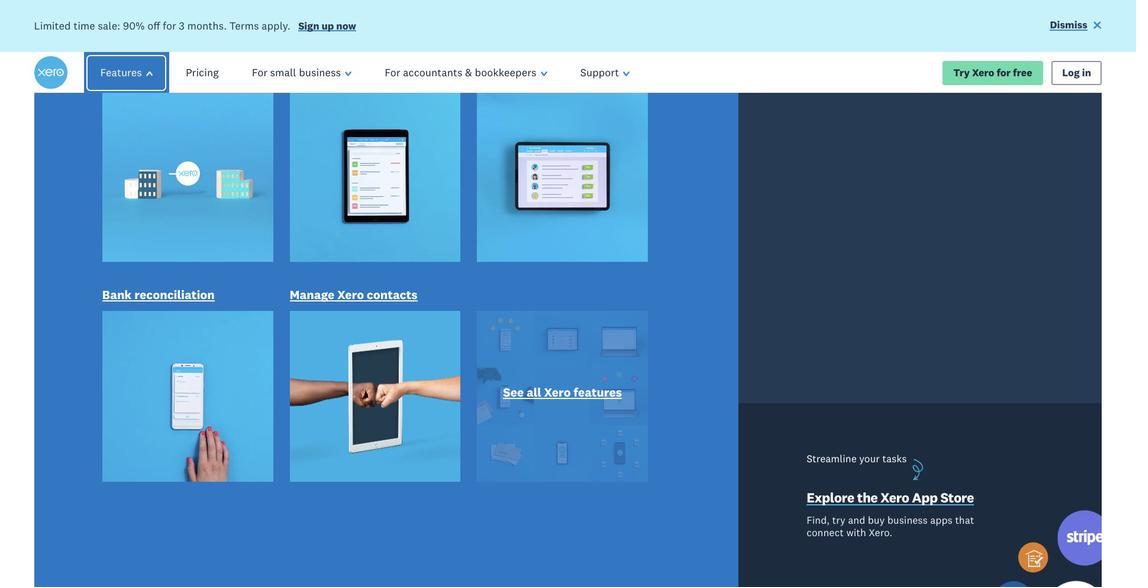 Task type: locate. For each thing, give the bounding box(es) containing it.
1 horizontal spatial pay
[[208, 378, 239, 402]]

0 vertical spatial gusto
[[218, 183, 352, 246]]

is
[[476, 447, 490, 471]]

1 horizontal spatial accounting
[[182, 424, 276, 448]]

0 horizontal spatial business
[[299, 66, 341, 79]]

2 horizontal spatial gusto
[[381, 378, 431, 402]]

xero
[[972, 66, 994, 79], [429, 228, 533, 290], [337, 287, 364, 303], [544, 384, 571, 400], [485, 401, 523, 425], [881, 490, 909, 507]]

features button
[[80, 52, 173, 94]]

3
[[179, 19, 185, 32]]

1 horizontal spatial for
[[385, 66, 400, 79]]

1 horizontal spatial small
[[270, 66, 296, 79]]

small inside work smarter, not harder with xero's payroll software. pay employees with gusto payroll software to calculate pay and deductions. xero online accounting works around you and your small business, because putting you first is what's best for your business.
[[125, 447, 171, 471]]

1 vertical spatial software
[[125, 228, 323, 290]]

manage xero contacts link
[[290, 287, 418, 306]]

free left log
[[1013, 66, 1032, 79]]

1 horizontal spatial free
[[1013, 66, 1032, 79]]

free for try gusto for free
[[202, 312, 221, 325]]

1 vertical spatial pay
[[208, 378, 239, 402]]

first
[[437, 447, 471, 471]]

in
[[1082, 66, 1091, 79]]

see all xero features
[[503, 384, 622, 400]]

small
[[270, 66, 296, 79], [125, 447, 171, 471]]

0 horizontal spatial try
[[136, 312, 152, 325]]

accounting
[[67, 101, 118, 114], [182, 424, 276, 448]]

online
[[34, 101, 64, 114]]

pay left runs
[[184, 101, 202, 114]]

all
[[527, 384, 541, 400]]

not
[[249, 355, 277, 379]]

2 vertical spatial gusto
[[381, 378, 431, 402]]

0 vertical spatial try
[[954, 66, 970, 79]]

small inside dropdown button
[[270, 66, 296, 79]]

log
[[1062, 66, 1080, 79]]

0 vertical spatial free
[[1013, 66, 1032, 79]]

0 horizontal spatial small
[[125, 447, 171, 471]]

reconciliation
[[134, 287, 215, 303]]

1 vertical spatial accounting
[[182, 424, 276, 448]]

try xero for free
[[954, 66, 1032, 79]]

1 horizontal spatial gusto
[[218, 183, 352, 246]]

1 vertical spatial try
[[136, 312, 152, 325]]

online
[[125, 424, 177, 448]]

for accountants & bookkeepers button
[[368, 52, 564, 94]]

the payroll software displays a list of employees from which to select those to be paid. image
[[670, 172, 1011, 513]]

0 horizontal spatial for
[[252, 66, 267, 79]]

see all xero features link
[[503, 384, 622, 403]]

0 vertical spatial pay
[[184, 101, 202, 114]]

pay left not at left
[[208, 378, 239, 402]]

bookkeepers
[[475, 66, 536, 79]]

0 vertical spatial software
[[120, 101, 160, 114]]

apply.
[[262, 19, 290, 32]]

0 horizontal spatial gusto
[[155, 312, 183, 325]]

for inside dropdown button
[[385, 66, 400, 79]]

for small business button
[[235, 52, 368, 94]]

business inside the find, try and buy business apps that connect with xero.
[[888, 514, 928, 527]]

your
[[472, 424, 510, 448], [859, 453, 880, 466], [196, 470, 233, 493]]

2 for from the left
[[385, 66, 400, 79]]

best
[[125, 470, 162, 493]]

1 for from the left
[[252, 66, 267, 79]]

for
[[163, 19, 176, 32], [997, 66, 1011, 79], [185, 312, 200, 325], [167, 470, 191, 493]]

pay inside breadcrumbs element
[[184, 101, 202, 114]]

that
[[955, 514, 974, 527]]

employee self-service
[[731, 553, 866, 571]]

you
[[400, 424, 431, 448], [402, 447, 432, 471]]

service
[[821, 553, 866, 571]]

find, try and buy business apps that connect with xero.
[[807, 514, 974, 540]]

log in link
[[1052, 61, 1102, 85]]

free for try xero for free
[[1013, 66, 1032, 79]]

2 horizontal spatial your
[[859, 453, 880, 466]]

features
[[100, 66, 142, 79]]

0 horizontal spatial your
[[196, 470, 233, 493]]

works
[[281, 424, 331, 448]]

work smarter, not harder with xero's payroll software. pay employees with gusto payroll software to calculate pay and deductions. xero online accounting works around you and your small business, because putting you first is what's best for your business.
[[125, 355, 550, 493]]

try gusto for free
[[136, 312, 221, 325]]

breadcrumbs element
[[0, 94, 1136, 123]]

xero inside use gusto payroll software and xero
[[429, 228, 533, 290]]

and inside use gusto payroll software and xero
[[333, 228, 419, 290]]

with right try on the right of page
[[846, 527, 866, 540]]

use
[[125, 183, 208, 246]]

streamline your tasks
[[807, 453, 907, 466]]

for inside work smarter, not harder with xero's payroll software. pay employees with gusto payroll software to calculate pay and deductions. xero online accounting works around you and your small business, because putting you first is what's best for your business.
[[167, 470, 191, 493]]

0 horizontal spatial pay
[[184, 101, 202, 114]]

up
[[322, 19, 334, 32]]

gusto inside work smarter, not harder with xero's payroll software. pay employees with gusto payroll software to calculate pay and deductions. xero online accounting works around you and your small business, because putting you first is what's best for your business.
[[381, 378, 431, 402]]

1 vertical spatial small
[[125, 447, 171, 471]]

free down 'reconciliation'
[[202, 312, 221, 325]]

0 vertical spatial business
[[299, 66, 341, 79]]

gusto
[[218, 183, 352, 246], [155, 312, 183, 325], [381, 378, 431, 402]]

to
[[203, 401, 221, 425]]

1 horizontal spatial business
[[888, 514, 928, 527]]

work
[[125, 355, 169, 379]]

0 vertical spatial small
[[270, 66, 296, 79]]

2 vertical spatial your
[[196, 470, 233, 493]]

business down sign up now link
[[299, 66, 341, 79]]

1 horizontal spatial try
[[954, 66, 970, 79]]

examples of third-party software that connects with xero: stripe, shopify and paypal. image
[[981, 510, 1102, 588]]

90%
[[123, 19, 145, 32]]

1 vertical spatial business
[[888, 514, 928, 527]]

manage
[[290, 287, 335, 303]]

calculate
[[226, 401, 304, 425]]

for down terms
[[252, 66, 267, 79]]

1 horizontal spatial your
[[472, 424, 510, 448]]

2 vertical spatial software
[[125, 401, 198, 425]]

for for for small business
[[252, 66, 267, 79]]

0 horizontal spatial accounting
[[67, 101, 118, 114]]

software
[[120, 101, 160, 114], [125, 228, 323, 290], [125, 401, 198, 425]]

0 vertical spatial accounting
[[67, 101, 118, 114]]

app
[[912, 490, 938, 507]]

pay
[[184, 101, 202, 114], [208, 378, 239, 402]]

1 vertical spatial gusto
[[155, 312, 183, 325]]

sign up now link
[[298, 19, 356, 35]]

bank
[[102, 287, 132, 303]]

with
[[343, 355, 379, 379], [340, 378, 376, 402], [846, 527, 866, 540]]

business inside dropdown button
[[299, 66, 341, 79]]

1 vertical spatial free
[[202, 312, 221, 325]]

with left xero's
[[343, 355, 379, 379]]

for left accountants
[[385, 66, 400, 79]]

runs
[[204, 101, 226, 114]]

for inside dropdown button
[[252, 66, 267, 79]]

&
[[465, 66, 472, 79]]

smarter,
[[173, 355, 244, 379]]

business down explore the xero app store link
[[888, 514, 928, 527]]

gusto inside use gusto payroll software and xero
[[218, 183, 352, 246]]

0 horizontal spatial free
[[202, 312, 221, 325]]

log in
[[1062, 66, 1091, 79]]

for accountants & bookkeepers
[[385, 66, 536, 79]]

the
[[857, 490, 878, 507]]

employee
[[731, 553, 792, 571]]

contacts
[[367, 287, 418, 303]]



Task type: vqa. For each thing, say whether or not it's contained in the screenshot.
Bank reconciliation LINK
yes



Task type: describe. For each thing, give the bounding box(es) containing it.
software.
[[125, 378, 204, 402]]

tasks
[[882, 453, 907, 466]]

pricing
[[186, 66, 219, 79]]

manage xero contacts
[[290, 287, 418, 303]]

online accounting software
[[34, 101, 160, 114]]

self-
[[795, 553, 821, 571]]

online accounting software link
[[34, 101, 160, 114]]

software inside breadcrumbs element
[[120, 101, 160, 114]]

for for for accountants & bookkeepers
[[385, 66, 400, 79]]

pay runs
[[184, 101, 226, 114]]

sign up now
[[298, 19, 356, 32]]

xero homepage image
[[34, 56, 67, 89]]

accountants
[[403, 66, 462, 79]]

store
[[941, 490, 974, 507]]

limited
[[34, 19, 71, 32]]

putting
[[335, 447, 397, 471]]

streamline
[[807, 453, 857, 466]]

pay
[[308, 401, 339, 425]]

xero inside work smarter, not harder with xero's payroll software. pay employees with gusto payroll software to calculate pay and deductions. xero online accounting works around you and your small business, because putting you first is what's best for your business.
[[485, 401, 523, 425]]

limited time sale: 90% off for 3 months. terms apply.
[[34, 19, 290, 32]]

dismiss button
[[1050, 18, 1102, 34]]

payroll inside use gusto payroll software and xero
[[363, 183, 522, 246]]

pay inside work smarter, not harder with xero's payroll software. pay employees with gusto payroll software to calculate pay and deductions. xero online accounting works around you and your small business, because putting you first is what's best for your business.
[[208, 378, 239, 402]]

apps
[[930, 514, 953, 527]]

support button
[[564, 52, 646, 94]]

bank reconciliation link
[[102, 287, 215, 306]]

bank reconciliation
[[102, 287, 215, 303]]

explore
[[807, 490, 854, 507]]

see
[[503, 384, 524, 400]]

months.
[[187, 19, 227, 32]]

accounting inside work smarter, not harder with xero's payroll software. pay employees with gusto payroll software to calculate pay and deductions. xero online accounting works around you and your small business, because putting you first is what's best for your business.
[[182, 424, 276, 448]]

connect
[[807, 527, 844, 540]]

around
[[335, 424, 395, 448]]

try for try xero for free
[[954, 66, 970, 79]]

1 vertical spatial your
[[859, 453, 880, 466]]

because
[[260, 447, 330, 471]]

buy
[[868, 514, 885, 527]]

try for try gusto for free
[[136, 312, 152, 325]]

gusto for software
[[218, 183, 352, 246]]

software inside use gusto payroll software and xero
[[125, 228, 323, 290]]

employees
[[244, 378, 335, 402]]

use gusto payroll software and xero
[[125, 183, 533, 290]]

time
[[73, 19, 95, 32]]

deductions.
[[380, 401, 480, 425]]

pay runs link
[[184, 101, 226, 114]]

harder
[[282, 355, 338, 379]]

sale:
[[98, 19, 120, 32]]

xero.
[[869, 527, 893, 540]]

pricing link
[[169, 52, 235, 94]]

for small business
[[252, 66, 341, 79]]

explore the xero app store link
[[807, 490, 974, 510]]

and inside the find, try and buy business apps that connect with xero.
[[848, 514, 865, 527]]

what's
[[495, 447, 550, 471]]

gusto for free
[[155, 312, 183, 325]]

xero's
[[384, 355, 436, 379]]

terms
[[229, 19, 259, 32]]

now
[[336, 19, 356, 32]]

with inside the find, try and buy business apps that connect with xero.
[[846, 527, 866, 540]]

business,
[[176, 447, 255, 471]]

accounting inside breadcrumbs element
[[67, 101, 118, 114]]

support
[[580, 66, 619, 79]]

with right pay
[[340, 378, 376, 402]]

explore the xero app store
[[807, 490, 974, 507]]

find,
[[807, 514, 830, 527]]

features
[[574, 384, 622, 400]]

off
[[147, 19, 160, 32]]

sign
[[298, 19, 319, 32]]

dismiss
[[1050, 18, 1088, 31]]

0 vertical spatial your
[[472, 424, 510, 448]]

software inside work smarter, not harder with xero's payroll software. pay employees with gusto payroll software to calculate pay and deductions. xero online accounting works around you and your small business, because putting you first is what's best for your business.
[[125, 401, 198, 425]]

business.
[[238, 470, 318, 493]]

try xero for free link
[[943, 61, 1043, 85]]



